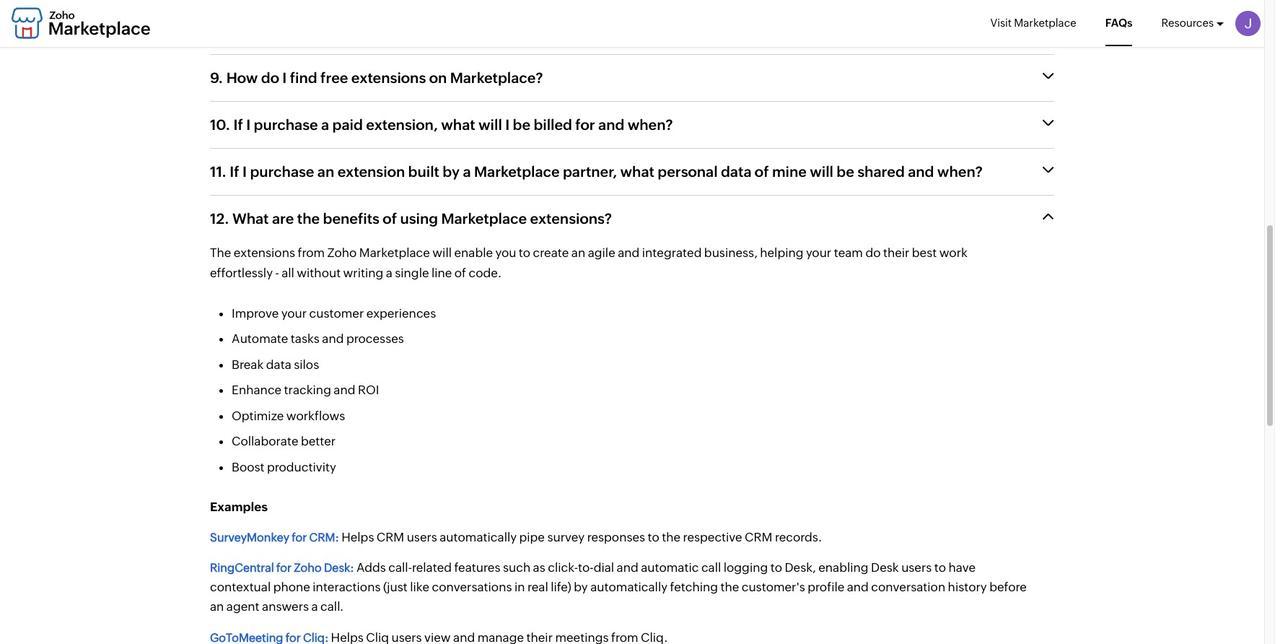 Task type: vqa. For each thing, say whether or not it's contained in the screenshot.
the bottom 'automatically'
yes



Task type: locate. For each thing, give the bounding box(es) containing it.
improve your customer experiences
[[232, 306, 436, 320]]

1 horizontal spatial zoho
[[327, 246, 357, 260]]

do right how
[[261, 70, 279, 86]]

are
[[272, 210, 294, 227]]

0 vertical spatial if
[[234, 117, 243, 133]]

0 vertical spatial users
[[407, 530, 437, 544]]

2 horizontal spatial for
[[576, 117, 596, 133]]

2 vertical spatial the
[[721, 580, 740, 594]]

zoho inside the extensions from zoho marketplace will enable you to create an agile and integrated business, helping your team do their best work effortlessly - all without writing a single line of code.
[[327, 246, 357, 260]]

zoho
[[327, 246, 357, 260], [294, 561, 322, 575]]

zoho marketplace logo image
[[11, 8, 151, 39]]

1 horizontal spatial do
[[866, 246, 881, 260]]

and right agile
[[618, 246, 640, 260]]

to
[[519, 246, 531, 260], [648, 530, 660, 544], [771, 560, 783, 575], [935, 560, 947, 575]]

to right you
[[519, 246, 531, 260]]

for right billed
[[576, 117, 596, 133]]

0 horizontal spatial an
[[210, 600, 224, 614]]

data
[[721, 163, 752, 180], [266, 357, 292, 372]]

be left billed
[[513, 117, 531, 133]]

1 vertical spatial zoho
[[294, 561, 322, 575]]

users inside adds call-related features such as click-to-dial and automatic call logging to desk, enabling desk users to have contextual phone interactions (just like conversations in real life) by automatically fetching the customer's profile and conversation history before an agent answers a call.
[[902, 560, 932, 575]]

1 horizontal spatial of
[[455, 265, 467, 280]]

what down on
[[441, 117, 476, 133]]

by right "life)"
[[574, 580, 588, 594]]

extensions up extension, at the top left
[[352, 70, 426, 86]]

will down the marketplace?
[[479, 117, 502, 133]]

contextual
[[210, 580, 271, 594]]

productivity
[[267, 460, 336, 474]]

0 vertical spatial for
[[576, 117, 596, 133]]

2 vertical spatial for
[[277, 561, 292, 575]]

code.
[[469, 265, 502, 280]]

you
[[496, 246, 517, 260]]

like
[[410, 580, 430, 594]]

1 horizontal spatial data
[[721, 163, 752, 180]]

0 vertical spatial extensions
[[352, 70, 426, 86]]

your
[[807, 246, 832, 260], [281, 306, 307, 320]]

1 vertical spatial data
[[266, 357, 292, 372]]

of right "line" on the left
[[455, 265, 467, 280]]

in
[[515, 580, 525, 594]]

history
[[949, 580, 988, 594]]

crm up logging at the right of page
[[745, 530, 773, 544]]

0 horizontal spatial automatically
[[440, 530, 517, 544]]

an
[[318, 163, 335, 180], [572, 246, 586, 260], [210, 600, 224, 614]]

9. how do i find free extensions on marketplace?
[[210, 70, 543, 86]]

on
[[429, 70, 447, 86]]

by right built
[[443, 163, 460, 180]]

0 vertical spatial when?
[[628, 117, 674, 133]]

automatically inside adds call-related features such as click-to-dial and automatic call logging to desk, enabling desk users to have contextual phone interactions (just like conversations in real life) by automatically fetching the customer's profile and conversation history before an agent answers a call.
[[591, 580, 668, 594]]

1 horizontal spatial automatically
[[591, 580, 668, 594]]

automatically up 'features'
[[440, 530, 517, 544]]

i left find
[[283, 70, 287, 86]]

collaborate better
[[232, 434, 336, 449]]

a left call. on the bottom left
[[312, 600, 318, 614]]

1 vertical spatial will
[[810, 163, 834, 180]]

0 vertical spatial purchase
[[254, 117, 318, 133]]

1 vertical spatial what
[[621, 163, 655, 180]]

profile
[[808, 580, 845, 594]]

1 vertical spatial an
[[572, 246, 586, 260]]

extensions
[[352, 70, 426, 86], [234, 246, 295, 260]]

will inside the extensions from zoho marketplace will enable you to create an agile and integrated business, helping your team do their best work effortlessly - all without writing a single line of code.
[[433, 246, 452, 260]]

1 vertical spatial automatically
[[591, 580, 668, 594]]

crm
[[377, 530, 405, 544], [745, 530, 773, 544]]

​​surveymonkey
[[210, 531, 290, 544]]

what
[[441, 117, 476, 133], [621, 163, 655, 180]]

a
[[321, 117, 329, 133], [463, 163, 471, 180], [386, 265, 393, 280], [312, 600, 318, 614]]

2 vertical spatial will
[[433, 246, 452, 260]]

line
[[432, 265, 452, 280]]

1 vertical spatial purchase
[[250, 163, 314, 180]]

1 horizontal spatial extensions
[[352, 70, 426, 86]]

and right dial
[[617, 560, 639, 575]]

faqs
[[1106, 17, 1133, 29]]

0 vertical spatial data
[[721, 163, 752, 180]]

enable
[[455, 246, 493, 260]]

users
[[407, 530, 437, 544], [902, 560, 932, 575]]

users up 'conversation'
[[902, 560, 932, 575]]

of left using
[[383, 210, 397, 227]]

0 horizontal spatial for
[[277, 561, 292, 575]]

1 vertical spatial do
[[866, 246, 881, 260]]

2 horizontal spatial the
[[721, 580, 740, 594]]

be left shared
[[837, 163, 855, 180]]

2 vertical spatial an
[[210, 600, 224, 614]]

if right 10.
[[234, 117, 243, 133]]

0 horizontal spatial of
[[383, 210, 397, 227]]

responses
[[588, 530, 646, 544]]

0 horizontal spatial be
[[513, 117, 531, 133]]

the inside adds call-related features such as click-to-dial and automatic call logging to desk, enabling desk users to have contextual phone interactions (just like conversations in real life) by automatically fetching the customer's profile and conversation history before an agent answers a call.
[[721, 580, 740, 594]]

1 horizontal spatial users
[[902, 560, 932, 575]]

of left mine at the right of the page
[[755, 163, 769, 180]]

2 horizontal spatial of
[[755, 163, 769, 180]]

for inside ​​surveymonkey for crm: helps crm users automatically pipe survey responses to the respective crm records.
[[292, 531, 307, 544]]

1 vertical spatial by
[[574, 580, 588, 594]]

ringcentral
[[210, 561, 274, 575]]

1 horizontal spatial will
[[479, 117, 502, 133]]

a left single
[[386, 265, 393, 280]]

have
[[949, 560, 976, 575]]

0 vertical spatial your
[[807, 246, 832, 260]]

0 horizontal spatial will
[[433, 246, 452, 260]]

​​surveymonkey for crm: link
[[210, 531, 342, 544]]

examples
[[210, 500, 268, 514]]

from
[[298, 246, 325, 260]]

for left crm:
[[292, 531, 307, 544]]

marketplace?
[[450, 70, 543, 86]]

and
[[599, 117, 625, 133], [909, 163, 935, 180], [618, 246, 640, 260], [322, 332, 344, 346], [334, 383, 356, 397], [617, 560, 639, 575], [848, 580, 869, 594]]

0 horizontal spatial your
[[281, 306, 307, 320]]

purchase up are
[[250, 163, 314, 180]]

automatically down dial
[[591, 580, 668, 594]]

2 crm from the left
[[745, 530, 773, 544]]

1 vertical spatial if
[[230, 163, 239, 180]]

your up tasks
[[281, 306, 307, 320]]

do left their
[[866, 246, 881, 260]]

1 vertical spatial extensions
[[234, 246, 295, 260]]

(just
[[383, 580, 408, 594]]

for up "phone" at the left bottom of the page
[[277, 561, 292, 575]]

0 horizontal spatial crm
[[377, 530, 405, 544]]

and down improve your customer experiences
[[322, 332, 344, 346]]

conversation
[[872, 580, 946, 594]]

users up related
[[407, 530, 437, 544]]

click-
[[548, 560, 578, 575]]

boost
[[232, 460, 265, 474]]

zoho up "phone" at the left bottom of the page
[[294, 561, 322, 575]]

1 vertical spatial be
[[837, 163, 855, 180]]

improve
[[232, 306, 279, 320]]

tracking
[[284, 383, 331, 397]]

the down logging at the right of page
[[721, 580, 740, 594]]

extensions up -
[[234, 246, 295, 260]]

work
[[940, 246, 968, 260]]

zoho up writing in the top left of the page
[[327, 246, 357, 260]]

an left extension
[[318, 163, 335, 180]]

0 vertical spatial the
[[297, 210, 320, 227]]

will right mine at the right of the page
[[810, 163, 834, 180]]

1 vertical spatial the
[[662, 530, 681, 544]]

1 crm from the left
[[377, 530, 405, 544]]

will up "line" on the left
[[433, 246, 452, 260]]

single
[[395, 265, 429, 280]]

an left agile
[[572, 246, 586, 260]]

1 vertical spatial for
[[292, 531, 307, 544]]

purchase
[[254, 117, 318, 133], [250, 163, 314, 180]]

1 horizontal spatial an
[[318, 163, 335, 180]]

agent
[[227, 600, 260, 614]]

do
[[261, 70, 279, 86], [866, 246, 881, 260]]

without
[[297, 265, 341, 280]]

purchase for a
[[254, 117, 318, 133]]

crm:
[[309, 531, 339, 544]]

1 vertical spatial users
[[902, 560, 932, 575]]

extension,
[[366, 117, 438, 133]]

0 horizontal spatial what
[[441, 117, 476, 133]]

1 horizontal spatial your
[[807, 246, 832, 260]]

data right personal
[[721, 163, 752, 180]]

0 horizontal spatial do
[[261, 70, 279, 86]]

purchase down find
[[254, 117, 318, 133]]

10.
[[210, 117, 230, 133]]

extensions inside the extensions from zoho marketplace will enable you to create an agile and integrated business, helping your team do their best work effortlessly - all without writing a single line of code.
[[234, 246, 295, 260]]

0 horizontal spatial by
[[443, 163, 460, 180]]

if right 11.
[[230, 163, 239, 180]]

0 horizontal spatial when?
[[628, 117, 674, 133]]

2 vertical spatial of
[[455, 265, 467, 280]]

i
[[283, 70, 287, 86], [246, 117, 251, 133], [506, 117, 510, 133], [243, 163, 247, 180]]

2 horizontal spatial an
[[572, 246, 586, 260]]

be
[[513, 117, 531, 133], [837, 163, 855, 180]]

0 horizontal spatial extensions
[[234, 246, 295, 260]]

built
[[408, 163, 440, 180]]

0 vertical spatial of
[[755, 163, 769, 180]]

processes
[[347, 332, 404, 346]]

the right are
[[297, 210, 320, 227]]

phone
[[273, 580, 310, 594]]

such
[[503, 560, 531, 575]]

what right the partner,
[[621, 163, 655, 180]]

automate tasks and processes
[[232, 332, 404, 346]]

1 horizontal spatial the
[[662, 530, 681, 544]]

by
[[443, 163, 460, 180], [574, 580, 588, 594]]

automate
[[232, 332, 288, 346]]

experiences
[[367, 306, 436, 320]]

marketplace down billed
[[474, 163, 560, 180]]

1 horizontal spatial crm
[[745, 530, 773, 544]]

0 vertical spatial do
[[261, 70, 279, 86]]

and inside the extensions from zoho marketplace will enable you to create an agile and integrated business, helping your team do their best work effortlessly - all without writing a single line of code.
[[618, 246, 640, 260]]

0 horizontal spatial the
[[297, 210, 320, 227]]

i right 10.
[[246, 117, 251, 133]]

personal
[[658, 163, 718, 180]]

1 horizontal spatial for
[[292, 531, 307, 544]]

marketplace up single
[[359, 246, 430, 260]]

your left team
[[807, 246, 832, 260]]

data left silos
[[266, 357, 292, 372]]

1 vertical spatial when?
[[938, 163, 983, 180]]

and left 'roi'
[[334, 383, 356, 397]]

and down enabling
[[848, 580, 869, 594]]

9.
[[210, 70, 223, 86]]

call.
[[321, 600, 344, 614]]

partner,
[[563, 163, 618, 180]]

the
[[297, 210, 320, 227], [662, 530, 681, 544], [721, 580, 740, 594]]

desk
[[872, 560, 900, 575]]

​​surveymonkey for crm: helps crm users automatically pipe survey responses to the respective crm records.
[[210, 530, 823, 544]]

1 horizontal spatial by
[[574, 580, 588, 594]]

0 vertical spatial zoho
[[327, 246, 357, 260]]

agile
[[588, 246, 616, 260]]

the up automatic
[[662, 530, 681, 544]]

an left the agent
[[210, 600, 224, 614]]

shared
[[858, 163, 905, 180]]

crm up the call-
[[377, 530, 405, 544]]



Task type: describe. For each thing, give the bounding box(es) containing it.
a inside adds call-related features such as click-to-dial and automatic call logging to desk, enabling desk users to have contextual phone interactions (just like conversations in real life) by automatically fetching the customer's profile and conversation history before an agent answers a call.
[[312, 600, 318, 614]]

marketplace right the visit
[[1015, 17, 1077, 29]]

resources
[[1162, 17, 1215, 29]]

i left billed
[[506, 117, 510, 133]]

business,
[[705, 246, 758, 260]]

integrated
[[643, 246, 702, 260]]

0 vertical spatial will
[[479, 117, 502, 133]]

respective
[[684, 530, 743, 544]]

adds call-related features such as click-to-dial and automatic call logging to desk, enabling desk users to have contextual phone interactions (just like conversations in real life) by automatically fetching the customer's profile and conversation history before an agent answers a call.
[[210, 560, 1027, 614]]

enhance
[[232, 383, 282, 397]]

marketplace up enable
[[442, 210, 527, 227]]

optimize workflows
[[232, 409, 345, 423]]

helping
[[761, 246, 804, 260]]

writing
[[343, 265, 384, 280]]

marketplace inside the extensions from zoho marketplace will enable you to create an agile and integrated business, helping your team do their best work effortlessly - all without writing a single line of code.
[[359, 246, 430, 260]]

1 horizontal spatial be
[[837, 163, 855, 180]]

answers
[[262, 600, 309, 614]]

desk:
[[324, 561, 354, 575]]

ringcentral for zoho desk:
[[210, 561, 354, 575]]

paid
[[333, 117, 363, 133]]

pipe
[[520, 530, 545, 544]]

0 vertical spatial an
[[318, 163, 335, 180]]

11.
[[210, 163, 227, 180]]

0 vertical spatial what
[[441, 117, 476, 133]]

tasks
[[291, 332, 320, 346]]

by inside adds call-related features such as click-to-dial and automatic call logging to desk, enabling desk users to have contextual phone interactions (just like conversations in real life) by automatically fetching the customer's profile and conversation history before an agent answers a call.
[[574, 580, 588, 594]]

desk,
[[785, 560, 817, 575]]

customer
[[309, 306, 364, 320]]

adds
[[357, 560, 386, 575]]

before
[[990, 580, 1027, 594]]

1 vertical spatial of
[[383, 210, 397, 227]]

1 horizontal spatial when?
[[938, 163, 983, 180]]

if for 10.
[[234, 117, 243, 133]]

0 horizontal spatial data
[[266, 357, 292, 372]]

create
[[533, 246, 569, 260]]

and right shared
[[909, 163, 935, 180]]

purchase for an
[[250, 163, 314, 180]]

for for helps
[[292, 531, 307, 544]]

life)
[[551, 580, 572, 594]]

call-
[[389, 560, 412, 575]]

1 horizontal spatial what
[[621, 163, 655, 180]]

better
[[301, 434, 336, 449]]

logging
[[724, 560, 769, 575]]

0 vertical spatial by
[[443, 163, 460, 180]]

to up "customer's"
[[771, 560, 783, 575]]

i right 11.
[[243, 163, 247, 180]]

boost productivity
[[232, 460, 336, 474]]

for for desk:
[[277, 561, 292, 575]]

your inside the extensions from zoho marketplace will enable you to create an agile and integrated business, helping your team do their best work effortlessly - all without writing a single line of code.
[[807, 246, 832, 260]]

of inside the extensions from zoho marketplace will enable you to create an agile and integrated business, helping your team do their best work effortlessly - all without writing a single line of code.
[[455, 265, 467, 280]]

dial
[[594, 560, 615, 575]]

to inside the extensions from zoho marketplace will enable you to create an agile and integrated business, helping your team do their best work effortlessly - all without writing a single line of code.
[[519, 246, 531, 260]]

features
[[455, 560, 501, 575]]

enhance tracking and roi
[[232, 383, 379, 397]]

collaborate
[[232, 434, 299, 449]]

enabling
[[819, 560, 869, 575]]

2 horizontal spatial will
[[810, 163, 834, 180]]

to up automatic
[[648, 530, 660, 544]]

automatic
[[641, 560, 699, 575]]

an inside adds call-related features such as click-to-dial and automatic call logging to desk, enabling desk users to have contextual phone interactions (just like conversations in real life) by automatically fetching the customer's profile and conversation history before an agent answers a call.
[[210, 600, 224, 614]]

11. if i purchase an extension built by a marketplace partner, what personal data of mine will be shared and when?
[[210, 163, 983, 180]]

jacob simon image
[[1236, 11, 1262, 36]]

find
[[290, 70, 317, 86]]

a left 'paid'
[[321, 117, 329, 133]]

1 vertical spatial your
[[281, 306, 307, 320]]

break data silos
[[232, 357, 319, 372]]

0 horizontal spatial users
[[407, 530, 437, 544]]

faqs link
[[1106, 0, 1133, 46]]

ringcentral for zoho desk: link
[[210, 561, 357, 575]]

free
[[321, 70, 348, 86]]

conversations
[[432, 580, 512, 594]]

0 vertical spatial automatically
[[440, 530, 517, 544]]

billed
[[534, 117, 573, 133]]

customer's
[[742, 580, 806, 594]]

roi
[[358, 383, 379, 397]]

workflows
[[287, 409, 345, 423]]

benefits
[[323, 210, 380, 227]]

how
[[226, 70, 258, 86]]

all
[[282, 265, 295, 280]]

and up 11. if i purchase an extension built by a marketplace partner, what personal data of mine will be shared and when?
[[599, 117, 625, 133]]

interactions
[[313, 580, 381, 594]]

real
[[528, 580, 549, 594]]

0 horizontal spatial zoho
[[294, 561, 322, 575]]

the
[[210, 246, 231, 260]]

do inside the extensions from zoho marketplace will enable you to create an agile and integrated business, helping your team do their best work effortlessly - all without writing a single line of code.
[[866, 246, 881, 260]]

best
[[913, 246, 937, 260]]

10. if i purchase a paid extension, what will i be billed for and when?
[[210, 117, 674, 133]]

-
[[275, 265, 279, 280]]

visit marketplace link
[[991, 0, 1077, 46]]

fetching
[[670, 580, 719, 594]]

an inside the extensions from zoho marketplace will enable you to create an agile and integrated business, helping your team do their best work effortlessly - all without writing a single line of code.
[[572, 246, 586, 260]]

if for 11.
[[230, 163, 239, 180]]

related
[[412, 560, 452, 575]]

break
[[232, 357, 264, 372]]

mine
[[773, 163, 807, 180]]

team
[[835, 246, 864, 260]]

extension
[[338, 163, 405, 180]]

survey
[[548, 530, 585, 544]]

12. what are the benefits of using marketplace extensions?
[[210, 210, 612, 227]]

12.
[[210, 210, 229, 227]]

a inside the extensions from zoho marketplace will enable you to create an agile and integrated business, helping your team do their best work effortlessly - all without writing a single line of code.
[[386, 265, 393, 280]]

effortlessly
[[210, 265, 273, 280]]

a right built
[[463, 163, 471, 180]]

to left have
[[935, 560, 947, 575]]

extensions?
[[530, 210, 612, 227]]

call
[[702, 560, 722, 575]]

the extensions from zoho marketplace will enable you to create an agile and integrated business, helping your team do their best work effortlessly - all without writing a single line of code.
[[210, 246, 968, 280]]

0 vertical spatial be
[[513, 117, 531, 133]]



